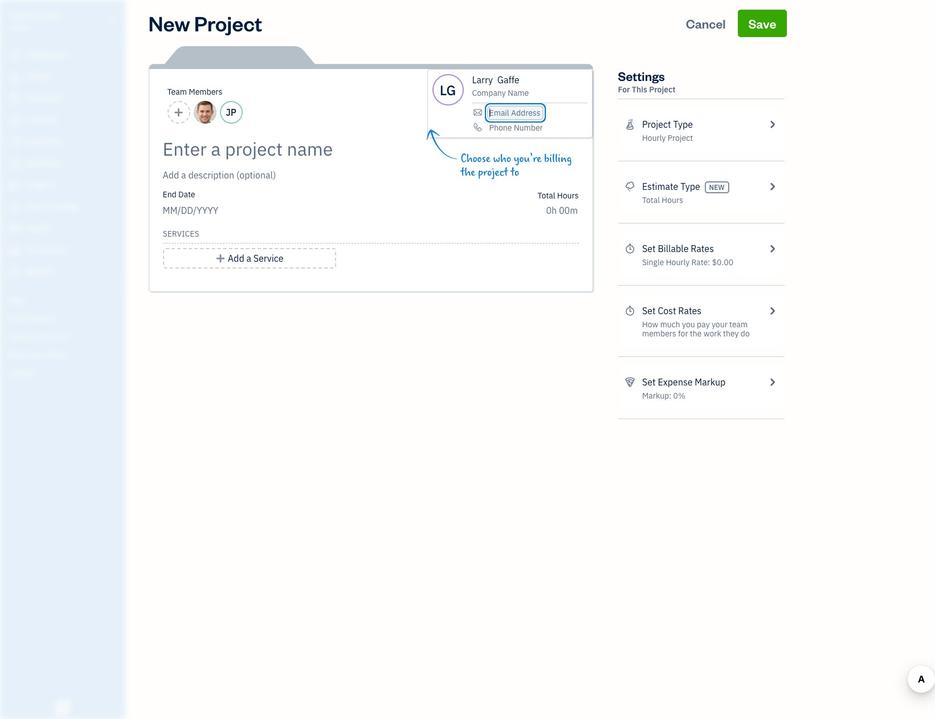 Task type: locate. For each thing, give the bounding box(es) containing it.
your
[[712, 319, 728, 330]]

estimate
[[643, 181, 679, 192]]

chevronright image for markup
[[768, 375, 778, 389]]

settings image
[[9, 368, 122, 378]]

0 vertical spatial rates
[[691, 243, 714, 254]]

new
[[710, 183, 725, 192]]

a
[[247, 253, 251, 264]]

hourly down set billable rates
[[666, 257, 690, 267]]

0 vertical spatial set
[[643, 243, 656, 254]]

1 vertical spatial the
[[690, 328, 702, 339]]

this
[[632, 84, 648, 95]]

First Name text field
[[472, 74, 494, 86]]

plus image
[[215, 251, 226, 265]]

Phone Number text field
[[490, 123, 544, 133]]

expense
[[658, 376, 693, 388]]

1 timetracking image from the top
[[625, 242, 636, 255]]

1 vertical spatial chevronright image
[[768, 375, 778, 389]]

the
[[461, 166, 476, 179], [690, 328, 702, 339]]

1 set from the top
[[643, 243, 656, 254]]

2 timetracking image from the top
[[625, 304, 636, 318]]

1 chevronright image from the top
[[768, 117, 778, 131]]

2 chevronright image from the top
[[768, 180, 778, 193]]

bank connections image
[[9, 350, 122, 359]]

project
[[478, 166, 508, 179]]

new
[[149, 10, 190, 36]]

End date in  format text field
[[163, 205, 302, 216]]

type up hourly project
[[674, 119, 693, 130]]

turtle inc owner
[[9, 10, 60, 31]]

inc
[[44, 10, 60, 22]]

dashboard image
[[7, 50, 21, 61]]

1 horizontal spatial hours
[[662, 195, 684, 205]]

1 vertical spatial set
[[643, 305, 656, 316]]

single hourly rate : $0.00
[[643, 257, 734, 267]]

members
[[643, 328, 677, 339]]

Company Name text field
[[472, 88, 530, 98]]

project type
[[643, 119, 693, 130]]

1 horizontal spatial total hours
[[643, 195, 684, 205]]

0 horizontal spatial the
[[461, 166, 476, 179]]

total hours down estimate at the top of the page
[[643, 195, 684, 205]]

set up the markup: on the bottom
[[643, 376, 656, 388]]

set up how
[[643, 305, 656, 316]]

the right 'for'
[[690, 328, 702, 339]]

type
[[674, 119, 693, 130], [681, 181, 701, 192]]

main element
[[0, 0, 154, 719]]

timer image
[[7, 201, 21, 213]]

report image
[[7, 266, 21, 278]]

timetracking image left billable
[[625, 242, 636, 255]]

the inside the how much you pay your team members for the work they do
[[690, 328, 702, 339]]

add
[[228, 253, 244, 264]]

set for set expense markup
[[643, 376, 656, 388]]

end date
[[163, 189, 195, 200]]

freshbooks image
[[54, 701, 72, 715]]

2 chevronright image from the top
[[768, 375, 778, 389]]

hourly down the project type
[[643, 133, 666, 143]]

markup: 0%
[[643, 391, 686, 401]]

0 vertical spatial chevronright image
[[768, 117, 778, 131]]

chevronright image
[[768, 117, 778, 131], [768, 180, 778, 193], [768, 242, 778, 255]]

0 vertical spatial the
[[461, 166, 476, 179]]

money image
[[7, 223, 21, 234]]

project inside settings for this project
[[650, 84, 676, 95]]

type left new
[[681, 181, 701, 192]]

team members image
[[9, 314, 122, 323]]

do
[[741, 328, 750, 339]]

1 horizontal spatial the
[[690, 328, 702, 339]]

service
[[254, 253, 284, 264]]

team
[[730, 319, 748, 330]]

1 chevronright image from the top
[[768, 304, 778, 318]]

$0.00
[[713, 257, 734, 267]]

services
[[163, 229, 199, 239]]

1 vertical spatial rates
[[679, 305, 702, 316]]

save button
[[739, 10, 787, 37]]

1 vertical spatial timetracking image
[[625, 304, 636, 318]]

hours down 'estimate type'
[[662, 195, 684, 205]]

save
[[749, 15, 777, 31]]

chevronright image for set billable rates
[[768, 242, 778, 255]]

rates up you on the right
[[679, 305, 702, 316]]

2 vertical spatial set
[[643, 376, 656, 388]]

chevronright image for project type
[[768, 117, 778, 131]]

how
[[643, 319, 659, 330]]

3 set from the top
[[643, 376, 656, 388]]

rates up rate
[[691, 243, 714, 254]]

items and services image
[[9, 332, 122, 341]]

timetracking image
[[625, 242, 636, 255], [625, 304, 636, 318]]

chevronright image
[[768, 304, 778, 318], [768, 375, 778, 389]]

total down estimate at the top of the page
[[643, 195, 660, 205]]

client image
[[7, 71, 21, 83]]

total hours up hourly budget 'text box'
[[538, 190, 579, 201]]

2 vertical spatial chevronright image
[[768, 242, 778, 255]]

set expense markup
[[643, 376, 726, 388]]

add a service
[[228, 253, 284, 264]]

1 vertical spatial chevronright image
[[768, 180, 778, 193]]

total
[[538, 190, 556, 201], [643, 195, 660, 205]]

0 vertical spatial type
[[674, 119, 693, 130]]

timetracking image left the cost
[[625, 304, 636, 318]]

cost
[[658, 305, 677, 316]]

settings
[[618, 68, 665, 84]]

set
[[643, 243, 656, 254], [643, 305, 656, 316], [643, 376, 656, 388]]

1 vertical spatial type
[[681, 181, 701, 192]]

hours
[[558, 190, 579, 201], [662, 195, 684, 205]]

invoice image
[[7, 115, 21, 126]]

the down choose
[[461, 166, 476, 179]]

they
[[724, 328, 739, 339]]

0 vertical spatial chevronright image
[[768, 304, 778, 318]]

rates
[[691, 243, 714, 254], [679, 305, 702, 316]]

timetracking image for set cost rates
[[625, 304, 636, 318]]

hourly
[[643, 133, 666, 143], [666, 257, 690, 267]]

hours up hourly budget 'text box'
[[558, 190, 579, 201]]

0 horizontal spatial hours
[[558, 190, 579, 201]]

total up hourly budget 'text box'
[[538, 190, 556, 201]]

0 vertical spatial timetracking image
[[625, 242, 636, 255]]

set for set cost rates
[[643, 305, 656, 316]]

Email Address text field
[[490, 108, 541, 118]]

estimate image
[[7, 93, 21, 104]]

project
[[194, 10, 262, 36], [650, 84, 676, 95], [643, 119, 672, 130], [668, 133, 693, 143]]

set up single
[[643, 243, 656, 254]]

choose
[[461, 152, 491, 165]]

3 chevronright image from the top
[[768, 242, 778, 255]]

total hours
[[538, 190, 579, 201], [643, 195, 684, 205]]

2 set from the top
[[643, 305, 656, 316]]

billable
[[658, 243, 689, 254]]

type for project type
[[674, 119, 693, 130]]



Task type: describe. For each thing, give the bounding box(es) containing it.
set cost rates
[[643, 305, 702, 316]]

0 horizontal spatial total
[[538, 190, 556, 201]]

single
[[643, 257, 665, 267]]

hourly project
[[643, 133, 693, 143]]

Project Description text field
[[163, 168, 476, 182]]

date
[[179, 189, 195, 200]]

0 horizontal spatial total hours
[[538, 190, 579, 201]]

markup:
[[643, 391, 672, 401]]

Project Name text field
[[163, 137, 476, 160]]

set billable rates
[[643, 243, 714, 254]]

markup
[[695, 376, 726, 388]]

chart image
[[7, 245, 21, 256]]

for
[[679, 328, 689, 339]]

cancel
[[686, 15, 726, 31]]

1 horizontal spatial total
[[643, 195, 660, 205]]

project image
[[7, 180, 21, 191]]

owner
[[9, 23, 30, 31]]

0%
[[674, 391, 686, 401]]

the inside choose who you're billing the project to
[[461, 166, 476, 179]]

jp
[[226, 107, 237, 118]]

for
[[618, 84, 630, 95]]

estimate type
[[643, 181, 701, 192]]

chevronright image for estimate type
[[768, 180, 778, 193]]

0 vertical spatial hourly
[[643, 133, 666, 143]]

estimates image
[[625, 180, 636, 193]]

type for estimate type
[[681, 181, 701, 192]]

billing
[[545, 152, 572, 165]]

payment image
[[7, 136, 21, 148]]

end
[[163, 189, 177, 200]]

choose who you're billing the project to
[[461, 152, 572, 179]]

envelope image
[[472, 108, 484, 117]]

to
[[511, 166, 520, 179]]

apps image
[[9, 295, 122, 305]]

set for set billable rates
[[643, 243, 656, 254]]

projects image
[[625, 117, 636, 131]]

add team member image
[[174, 105, 184, 119]]

pay
[[697, 319, 710, 330]]

rate
[[692, 257, 708, 267]]

team
[[167, 87, 187, 97]]

you
[[683, 319, 696, 330]]

expense image
[[7, 158, 21, 169]]

:
[[708, 257, 711, 267]]

much
[[661, 319, 681, 330]]

you're
[[514, 152, 542, 165]]

add a service button
[[163, 248, 336, 269]]

new project
[[149, 10, 262, 36]]

settings for this project
[[618, 68, 676, 95]]

phone image
[[472, 123, 484, 132]]

1 vertical spatial hourly
[[666, 257, 690, 267]]

how much you pay your team members for the work they do
[[643, 319, 750, 339]]

who
[[494, 152, 512, 165]]

team members
[[167, 87, 223, 97]]

timetracking image for set billable rates
[[625, 242, 636, 255]]

members
[[189, 87, 223, 97]]

rates for set cost rates
[[679, 305, 702, 316]]

chevronright image for rates
[[768, 304, 778, 318]]

Hourly Budget text field
[[547, 205, 579, 216]]

work
[[704, 328, 722, 339]]

cancel button
[[676, 10, 737, 37]]

expenses image
[[625, 375, 636, 389]]

turtle
[[9, 10, 42, 22]]

lg
[[440, 81, 456, 99]]

Last Name text field
[[498, 74, 521, 86]]

rates for set billable rates
[[691, 243, 714, 254]]



Task type: vqa. For each thing, say whether or not it's contained in the screenshot.
Where are you located? *
no



